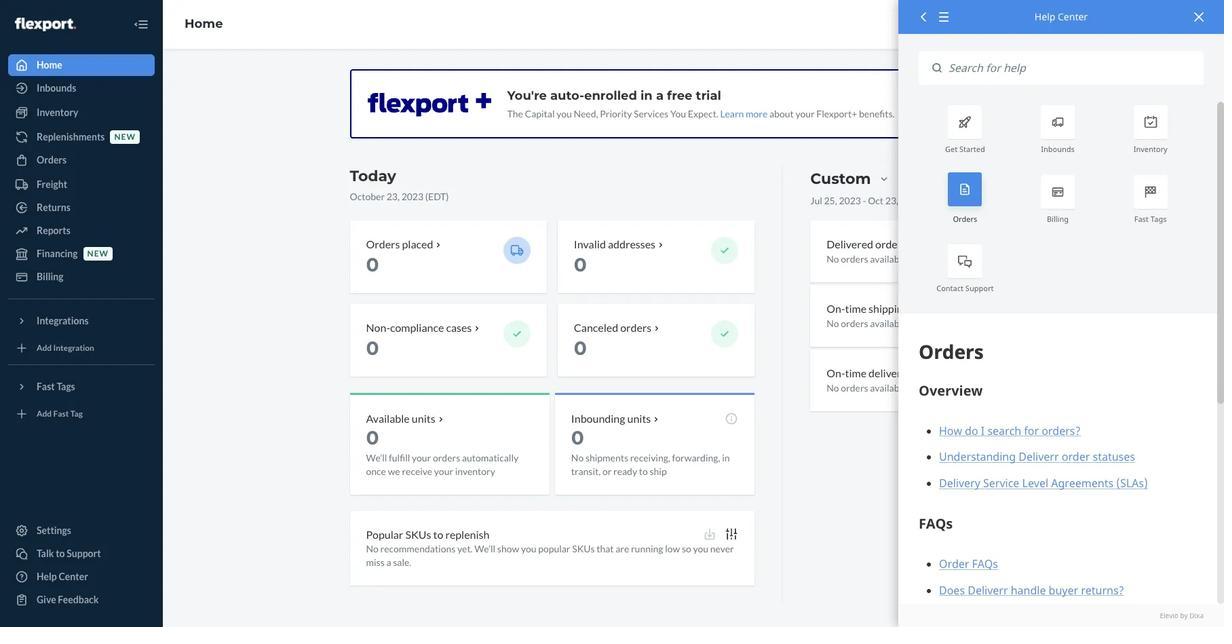 Task type: describe. For each thing, give the bounding box(es) containing it.
sale.
[[393, 557, 411, 568]]

services
[[634, 108, 669, 119]]

contact
[[937, 283, 964, 293]]

1 horizontal spatial edt
[[927, 195, 945, 206]]

flexport logo image
[[15, 17, 76, 31]]

this inside delivered orders no orders available for this selection
[[923, 253, 938, 265]]

support inside 'button'
[[67, 548, 101, 559]]

ship
[[650, 465, 667, 477]]

feedback
[[58, 594, 99, 605]]

available
[[366, 412, 410, 425]]

started
[[960, 144, 985, 154]]

0 vertical spatial billing
[[1047, 214, 1069, 224]]

need,
[[574, 108, 598, 119]]

give feedback
[[37, 594, 99, 605]]

get started
[[945, 144, 985, 154]]

free
[[667, 88, 692, 103]]

units for inbounding units
[[627, 412, 651, 425]]

canceled orders
[[574, 321, 652, 334]]

inventory inside inventory link
[[37, 107, 78, 118]]

automatically
[[462, 452, 519, 463]]

0 horizontal spatial center
[[59, 571, 88, 582]]

0 vertical spatial home link
[[185, 16, 223, 31]]

never
[[710, 543, 734, 555]]

dixa
[[1190, 611, 1204, 620]]

contact support
[[937, 283, 994, 293]]

ready
[[613, 465, 637, 477]]

delivered orders button
[[827, 237, 918, 252]]

23, inside today october 23, 2023 ( edt )
[[387, 191, 400, 202]]

priority
[[600, 108, 632, 119]]

2 horizontal spatial you
[[693, 543, 709, 555]]

canceled
[[574, 321, 618, 334]]

2023 inside today october 23, 2023 ( edt )
[[401, 191, 424, 202]]

no recommendations yet. we'll show you popular skus that are running low so you never miss a sale.
[[366, 543, 734, 568]]

0 horizontal spatial skus
[[405, 528, 431, 541]]

non-
[[366, 321, 390, 334]]

you
[[670, 108, 686, 119]]

1 vertical spatial home link
[[8, 54, 155, 76]]

oct
[[868, 195, 884, 206]]

selection inside on-time delivery no orders available for this selection
[[940, 382, 978, 393]]

0 for non-
[[366, 336, 379, 359]]

you inside you're auto-enrolled in a free trial the capital you need, priority services you expect. learn more about your flexport+ benefits.
[[557, 108, 572, 119]]

integration
[[53, 343, 94, 353]]

1 horizontal spatial 2023
[[839, 195, 861, 206]]

popular
[[538, 543, 570, 555]]

1 horizontal spatial your
[[434, 465, 453, 477]]

returns
[[37, 202, 70, 213]]

compliance
[[390, 321, 444, 334]]

available inside on-time delivery no orders available for this selection
[[870, 382, 907, 393]]

replenish
[[445, 528, 490, 541]]

0 vertical spatial fast
[[1134, 214, 1149, 224]]

elevio
[[1160, 611, 1179, 620]]

in inside 0 no shipments receiving, forwarding, in transit, or ready to ship
[[722, 452, 730, 463]]

delivered orders no orders available for this selection
[[827, 238, 978, 265]]

0 horizontal spatial you
[[521, 543, 536, 555]]

returns link
[[8, 197, 155, 219]]

settings
[[37, 525, 71, 536]]

financing
[[37, 248, 78, 259]]

inbounding units
[[571, 412, 651, 425]]

today
[[350, 167, 396, 185]]

available inside delivered orders no orders available for this selection
[[870, 253, 907, 265]]

invalid addresses
[[574, 238, 656, 250]]

tag
[[70, 409, 83, 419]]

) inside today october 23, 2023 ( edt )
[[446, 191, 449, 202]]

2 horizontal spatial 2023
[[900, 195, 922, 206]]

on-time shipping
[[827, 302, 909, 315]]

so
[[682, 543, 691, 555]]

forwarding,
[[672, 452, 720, 463]]

2 available from the top
[[870, 317, 907, 329]]

Search search field
[[942, 51, 1204, 85]]

(
[[425, 191, 428, 202]]

replenishments
[[37, 131, 105, 143]]

talk to support
[[37, 548, 101, 559]]

inventory
[[455, 465, 495, 477]]

inbounding
[[571, 412, 625, 425]]

0 vertical spatial help center
[[1035, 10, 1088, 23]]

your inside you're auto-enrolled in a free trial the capital you need, priority services you expect. learn more about your flexport+ benefits.
[[796, 108, 815, 119]]

you're auto-enrolled in a free trial the capital you need, priority services you expect. learn more about your flexport+ benefits.
[[507, 88, 895, 119]]

add fast tag link
[[8, 403, 155, 425]]

talk
[[37, 548, 54, 559]]

add fast tag
[[37, 409, 83, 419]]

for inside on-time delivery no orders available for this selection
[[909, 382, 921, 393]]

shipping
[[869, 302, 909, 315]]

you're
[[507, 88, 547, 103]]

0 vertical spatial support
[[966, 283, 994, 293]]

we'll inside "0 we'll fulfill your orders automatically once we receive your inventory"
[[366, 452, 387, 463]]

give
[[37, 594, 56, 605]]

skus inside no recommendations yet. we'll show you popular skus that are running low so you never miss a sale.
[[572, 543, 595, 555]]

more
[[746, 108, 768, 119]]

this inside on-time delivery no orders available for this selection
[[923, 382, 938, 393]]

new for financing
[[87, 249, 109, 259]]

0 inside 0 no shipments receiving, forwarding, in transit, or ready to ship
[[571, 426, 584, 449]]

elevio by dixa
[[1160, 611, 1204, 620]]

orders inside on-time delivery no orders available for this selection
[[841, 382, 868, 393]]

are
[[616, 543, 629, 555]]

inventory link
[[8, 102, 155, 124]]

benefits.
[[859, 108, 895, 119]]

elevio by dixa link
[[919, 611, 1204, 620]]

orders placed
[[366, 238, 433, 250]]

orders link
[[8, 149, 155, 171]]

inbounds link
[[8, 77, 155, 99]]

on- for on-time shipping
[[827, 302, 845, 315]]

non-compliance cases
[[366, 321, 472, 334]]

that
[[597, 543, 614, 555]]

0 horizontal spatial inbounds
[[37, 82, 76, 94]]

settings link
[[8, 520, 155, 542]]

fast tags button
[[8, 376, 155, 398]]

a inside no recommendations yet. we'll show you popular skus that are running low so you never miss a sale.
[[386, 557, 391, 568]]

to inside 'button'
[[56, 548, 65, 559]]

today october 23, 2023 ( edt )
[[350, 167, 449, 202]]

popular
[[366, 528, 403, 541]]

tags inside 'dropdown button'
[[57, 381, 75, 392]]

0 horizontal spatial billing
[[37, 271, 63, 282]]



Task type: locate. For each thing, give the bounding box(es) containing it.
1 horizontal spatial new
[[114, 132, 136, 142]]

) down get on the right top
[[945, 195, 948, 206]]

flexport+
[[817, 108, 857, 119]]

fast
[[1134, 214, 1149, 224], [37, 381, 55, 392], [53, 409, 69, 419]]

units up 0 no shipments receiving, forwarding, in transit, or ready to ship
[[627, 412, 651, 425]]

2 horizontal spatial your
[[796, 108, 815, 119]]

fast tags
[[1134, 214, 1167, 224], [37, 381, 75, 392]]

center up search "search field" at top right
[[1058, 10, 1088, 23]]

2 vertical spatial orders
[[366, 238, 400, 250]]

2 units from the left
[[627, 412, 651, 425]]

selection
[[940, 253, 978, 265], [940, 317, 978, 329], [940, 382, 978, 393]]

3 this from the top
[[923, 382, 938, 393]]

to right 'talk'
[[56, 548, 65, 559]]

placed
[[402, 238, 433, 250]]

0 vertical spatial help
[[1035, 10, 1055, 23]]

add for add integration
[[37, 343, 52, 353]]

on- left the shipping
[[827, 302, 845, 315]]

1 vertical spatial for
[[909, 317, 921, 329]]

we'll up once
[[366, 452, 387, 463]]

edt right oct
[[927, 195, 945, 206]]

1 vertical spatial selection
[[940, 317, 978, 329]]

integrations button
[[8, 310, 155, 332]]

1 units from the left
[[412, 412, 435, 425]]

0 down non- on the bottom of page
[[366, 336, 379, 359]]

1 horizontal spatial units
[[627, 412, 651, 425]]

0 horizontal spatial orders
[[37, 154, 67, 166]]

a left free
[[656, 88, 664, 103]]

0 vertical spatial fast tags
[[1134, 214, 1167, 224]]

help center up give feedback
[[37, 571, 88, 582]]

on- inside on-time delivery no orders available for this selection
[[827, 366, 845, 379]]

edt inside today october 23, 2023 ( edt )
[[428, 191, 446, 202]]

new up orders link
[[114, 132, 136, 142]]

2 vertical spatial fast
[[53, 409, 69, 419]]

0 vertical spatial add
[[37, 343, 52, 353]]

learn
[[720, 108, 744, 119]]

time for shipping
[[845, 302, 867, 315]]

a inside you're auto-enrolled in a free trial the capital you need, priority services you expect. learn more about your flexport+ benefits.
[[656, 88, 664, 103]]

2023
[[401, 191, 424, 202], [839, 195, 861, 206], [900, 195, 922, 206]]

0 horizontal spatial to
[[56, 548, 65, 559]]

2 vertical spatial your
[[434, 465, 453, 477]]

addresses
[[608, 238, 656, 250]]

no orders available for this selection
[[827, 317, 978, 329]]

0 vertical spatial on-
[[827, 302, 845, 315]]

to inside 0 no shipments receiving, forwarding, in transit, or ready to ship
[[639, 465, 648, 477]]

available down delivered orders button
[[870, 253, 907, 265]]

0 horizontal spatial support
[[67, 548, 101, 559]]

1 this from the top
[[923, 253, 938, 265]]

1 vertical spatial available
[[870, 317, 907, 329]]

by
[[1180, 611, 1188, 620]]

2 vertical spatial selection
[[940, 382, 978, 393]]

no inside delivered orders no orders available for this selection
[[827, 253, 839, 265]]

0
[[366, 253, 379, 276], [574, 253, 587, 276], [366, 336, 379, 359], [574, 336, 587, 359], [366, 426, 379, 449], [571, 426, 584, 449]]

0 vertical spatial this
[[923, 253, 938, 265]]

billing
[[1047, 214, 1069, 224], [37, 271, 63, 282]]

1 available from the top
[[870, 253, 907, 265]]

1 vertical spatial time
[[845, 366, 867, 379]]

0 horizontal spatial edt
[[428, 191, 446, 202]]

jul 25, 2023 - oct 23, 2023 edt )
[[810, 195, 948, 206]]

integrations
[[37, 315, 89, 326]]

center down 'talk to support'
[[59, 571, 88, 582]]

available down delivery
[[870, 382, 907, 393]]

0 down invalid
[[574, 253, 587, 276]]

2 add from the top
[[37, 409, 52, 419]]

to left "ship"
[[639, 465, 648, 477]]

1 horizontal spatial orders
[[366, 238, 400, 250]]

orders inside "0 we'll fulfill your orders automatically once we receive your inventory"
[[433, 452, 460, 463]]

fast inside 'dropdown button'
[[37, 381, 55, 392]]

help up give in the bottom of the page
[[37, 571, 57, 582]]

reports
[[37, 225, 70, 236]]

close navigation image
[[133, 16, 149, 33]]

0 vertical spatial your
[[796, 108, 815, 119]]

1 vertical spatial skus
[[572, 543, 595, 555]]

23, right october
[[387, 191, 400, 202]]

1 horizontal spatial a
[[656, 88, 664, 103]]

0 horizontal spatial tags
[[57, 381, 75, 392]]

0 for orders
[[366, 253, 379, 276]]

support right contact
[[966, 283, 994, 293]]

1 vertical spatial new
[[87, 249, 109, 259]]

1 vertical spatial fast
[[37, 381, 55, 392]]

1 horizontal spatial help
[[1035, 10, 1055, 23]]

2 this from the top
[[923, 317, 938, 329]]

cases
[[446, 321, 472, 334]]

1 horizontal spatial home
[[185, 16, 223, 31]]

1 vertical spatial home
[[37, 59, 62, 71]]

0 vertical spatial inbounds
[[37, 82, 76, 94]]

a left sale.
[[386, 557, 391, 568]]

your right receive at left
[[434, 465, 453, 477]]

1 vertical spatial center
[[59, 571, 88, 582]]

once
[[366, 465, 386, 477]]

home right close navigation 'icon'
[[185, 16, 223, 31]]

auto-
[[550, 88, 584, 103]]

0 vertical spatial inventory
[[37, 107, 78, 118]]

0 down available
[[366, 426, 379, 449]]

the
[[507, 108, 523, 119]]

help
[[1035, 10, 1055, 23], [37, 571, 57, 582]]

0 vertical spatial selection
[[940, 253, 978, 265]]

tags
[[1151, 214, 1167, 224], [57, 381, 75, 392]]

3 available from the top
[[870, 382, 907, 393]]

or
[[603, 465, 612, 477]]

2 selection from the top
[[940, 317, 978, 329]]

2 vertical spatial available
[[870, 382, 907, 393]]

1 vertical spatial a
[[386, 557, 391, 568]]

no inside no recommendations yet. we'll show you popular skus that are running low so you never miss a sale.
[[366, 543, 379, 555]]

0 horizontal spatial new
[[87, 249, 109, 259]]

1 horizontal spatial 23,
[[885, 195, 898, 206]]

about
[[770, 108, 794, 119]]

we'll
[[366, 452, 387, 463], [475, 543, 495, 555]]

1 vertical spatial your
[[412, 452, 431, 463]]

0 horizontal spatial your
[[412, 452, 431, 463]]

a
[[656, 88, 664, 103], [386, 557, 391, 568]]

enrolled
[[584, 88, 637, 103]]

on- left delivery
[[827, 366, 845, 379]]

1 vertical spatial fast tags
[[37, 381, 75, 392]]

1 horizontal spatial home link
[[185, 16, 223, 31]]

1 horizontal spatial you
[[557, 108, 572, 119]]

custom
[[810, 170, 871, 188]]

1 horizontal spatial we'll
[[475, 543, 495, 555]]

2 on- from the top
[[827, 366, 845, 379]]

3 selection from the top
[[940, 382, 978, 393]]

2 vertical spatial to
[[56, 548, 65, 559]]

talk to support button
[[8, 543, 155, 565]]

units
[[412, 412, 435, 425], [627, 412, 651, 425]]

1 vertical spatial support
[[67, 548, 101, 559]]

1 add from the top
[[37, 343, 52, 353]]

1 vertical spatial orders
[[953, 214, 977, 224]]

on- for on-time delivery no orders available for this selection
[[827, 366, 845, 379]]

your right about
[[796, 108, 815, 119]]

2 vertical spatial this
[[923, 382, 938, 393]]

) right (
[[446, 191, 449, 202]]

1 horizontal spatial fast tags
[[1134, 214, 1167, 224]]

2 time from the top
[[845, 366, 867, 379]]

get
[[945, 144, 958, 154]]

time inside on-time delivery no orders available for this selection
[[845, 366, 867, 379]]

we
[[388, 465, 400, 477]]

2023 left the -
[[839, 195, 861, 206]]

home link up inbounds link
[[8, 54, 155, 76]]

you down auto-
[[557, 108, 572, 119]]

no inside on-time delivery no orders available for this selection
[[827, 382, 839, 393]]

1 horizontal spatial to
[[433, 528, 443, 541]]

1 vertical spatial add
[[37, 409, 52, 419]]

edt up the placed
[[428, 191, 446, 202]]

1 vertical spatial inventory
[[1134, 144, 1168, 154]]

units for available units
[[412, 412, 435, 425]]

billing link
[[8, 266, 155, 288]]

add left integration
[[37, 343, 52, 353]]

recommendations
[[380, 543, 456, 555]]

1 vertical spatial help
[[37, 571, 57, 582]]

miss
[[366, 557, 385, 568]]

0 vertical spatial home
[[185, 16, 223, 31]]

1 time from the top
[[845, 302, 867, 315]]

delivery
[[869, 366, 907, 379]]

available units
[[366, 412, 435, 425]]

in right the forwarding,
[[722, 452, 730, 463]]

skus up recommendations
[[405, 528, 431, 541]]

0 inside "0 we'll fulfill your orders automatically once we receive your inventory"
[[366, 426, 379, 449]]

shipments
[[586, 452, 628, 463]]

add left tag on the bottom of page
[[37, 409, 52, 419]]

show
[[497, 543, 519, 555]]

0 horizontal spatial home link
[[8, 54, 155, 76]]

give feedback button
[[8, 589, 155, 611]]

1 vertical spatial this
[[923, 317, 938, 329]]

your up receive at left
[[412, 452, 431, 463]]

new for replenishments
[[114, 132, 136, 142]]

1 horizontal spatial skus
[[572, 543, 595, 555]]

0 vertical spatial new
[[114, 132, 136, 142]]

0 for invalid
[[574, 253, 587, 276]]

learn more link
[[720, 108, 768, 119]]

fast tags inside 'dropdown button'
[[37, 381, 75, 392]]

0 horizontal spatial we'll
[[366, 452, 387, 463]]

0 for canceled
[[574, 336, 587, 359]]

help center up search "search field" at top right
[[1035, 10, 1088, 23]]

running
[[631, 543, 663, 555]]

units right available
[[412, 412, 435, 425]]

home
[[185, 16, 223, 31], [37, 59, 62, 71]]

3 for from the top
[[909, 382, 921, 393]]

1 horizontal spatial center
[[1058, 10, 1088, 23]]

your
[[796, 108, 815, 119], [412, 452, 431, 463], [434, 465, 453, 477]]

add for add fast tag
[[37, 409, 52, 419]]

1 for from the top
[[909, 253, 921, 265]]

1 vertical spatial to
[[433, 528, 443, 541]]

low
[[665, 543, 680, 555]]

freight
[[37, 178, 67, 190]]

0 down canceled
[[574, 336, 587, 359]]

add
[[37, 343, 52, 353], [37, 409, 52, 419]]

support down "settings" link
[[67, 548, 101, 559]]

home up inbounds link
[[37, 59, 62, 71]]

1 on- from the top
[[827, 302, 845, 315]]

no inside 0 no shipments receiving, forwarding, in transit, or ready to ship
[[571, 452, 584, 463]]

0 vertical spatial in
[[641, 88, 653, 103]]

25,
[[824, 195, 837, 206]]

0 horizontal spatial units
[[412, 412, 435, 425]]

on-time delivery no orders available for this selection
[[827, 366, 978, 393]]

jul
[[810, 195, 822, 206]]

add integration link
[[8, 337, 155, 359]]

0 vertical spatial orders
[[37, 154, 67, 166]]

1 vertical spatial on-
[[827, 366, 845, 379]]

transit,
[[571, 465, 601, 477]]

2 horizontal spatial orders
[[953, 214, 977, 224]]

in inside you're auto-enrolled in a free trial the capital you need, priority services you expect. learn more about your flexport+ benefits.
[[641, 88, 653, 103]]

you right show
[[521, 543, 536, 555]]

0 down "inbounding"
[[571, 426, 584, 449]]

edt
[[428, 191, 446, 202], [927, 195, 945, 206]]

time left the shipping
[[845, 302, 867, 315]]

receiving,
[[630, 452, 670, 463]]

0 horizontal spatial )
[[446, 191, 449, 202]]

1 selection from the top
[[940, 253, 978, 265]]

invalid
[[574, 238, 606, 250]]

we'll right yet.
[[475, 543, 495, 555]]

23, right oct
[[885, 195, 898, 206]]

skus
[[405, 528, 431, 541], [572, 543, 595, 555]]

help center
[[1035, 10, 1088, 23], [37, 571, 88, 582]]

0 horizontal spatial inventory
[[37, 107, 78, 118]]

0 vertical spatial a
[[656, 88, 664, 103]]

orders
[[37, 154, 67, 166], [953, 214, 977, 224], [366, 238, 400, 250]]

1 horizontal spatial )
[[945, 195, 948, 206]]

1 vertical spatial inbounds
[[1041, 144, 1075, 154]]

0 vertical spatial time
[[845, 302, 867, 315]]

available down the shipping
[[870, 317, 907, 329]]

to
[[639, 465, 648, 477], [433, 528, 443, 541], [56, 548, 65, 559]]

0 vertical spatial skus
[[405, 528, 431, 541]]

1 horizontal spatial inventory
[[1134, 144, 1168, 154]]

fulfill
[[389, 452, 410, 463]]

1 vertical spatial we'll
[[475, 543, 495, 555]]

1 horizontal spatial billing
[[1047, 214, 1069, 224]]

2023 right oct
[[900, 195, 922, 206]]

0 horizontal spatial 2023
[[401, 191, 424, 202]]

selection inside delivered orders no orders available for this selection
[[940, 253, 978, 265]]

0 down the "orders placed"
[[366, 253, 379, 276]]

new down reports link
[[87, 249, 109, 259]]

1 vertical spatial tags
[[57, 381, 75, 392]]

0 horizontal spatial help center
[[37, 571, 88, 582]]

in
[[641, 88, 653, 103], [722, 452, 730, 463]]

0 horizontal spatial 23,
[[387, 191, 400, 202]]

1 vertical spatial help center
[[37, 571, 88, 582]]

2023 left (
[[401, 191, 424, 202]]

home link right close navigation 'icon'
[[185, 16, 223, 31]]

popular skus to replenish
[[366, 528, 490, 541]]

we'll inside no recommendations yet. we'll show you popular skus that are running low so you never miss a sale.
[[475, 543, 495, 555]]

2 horizontal spatial to
[[639, 465, 648, 477]]

to up recommendations
[[433, 528, 443, 541]]

freight link
[[8, 174, 155, 195]]

delivered
[[827, 238, 873, 250]]

help up search "search field" at top right
[[1035, 10, 1055, 23]]

2 for from the top
[[909, 317, 921, 329]]

1 horizontal spatial tags
[[1151, 214, 1167, 224]]

time left delivery
[[845, 366, 867, 379]]

center
[[1058, 10, 1088, 23], [59, 571, 88, 582]]

skus left that on the bottom
[[572, 543, 595, 555]]

in up services
[[641, 88, 653, 103]]

yet.
[[457, 543, 473, 555]]

for inside delivered orders no orders available for this selection
[[909, 253, 921, 265]]

0 horizontal spatial home
[[37, 59, 62, 71]]

2 vertical spatial for
[[909, 382, 921, 393]]

time for delivery
[[845, 366, 867, 379]]

0 vertical spatial center
[[1058, 10, 1088, 23]]

you right the so
[[693, 543, 709, 555]]



Task type: vqa. For each thing, say whether or not it's contained in the screenshot.
1st the selection from the bottom
no



